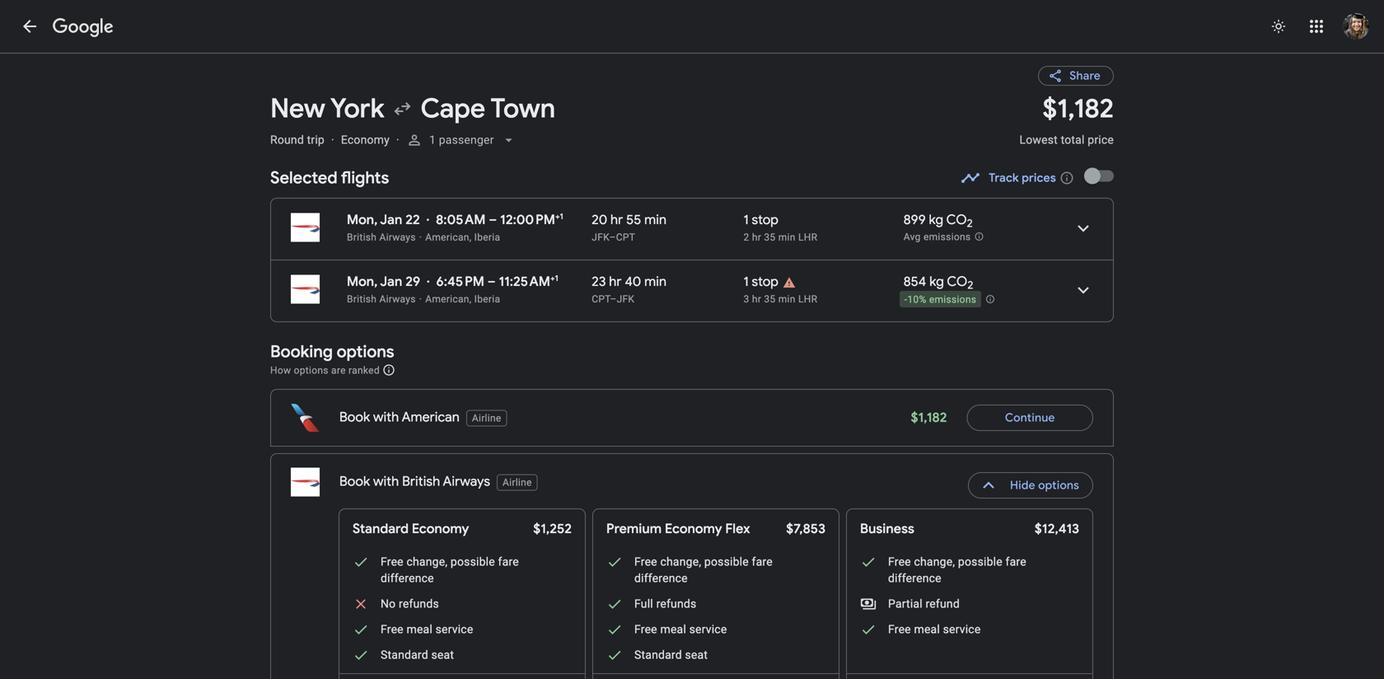 Task type: locate. For each thing, give the bounding box(es) containing it.
1 vertical spatial with
[[373, 473, 399, 490]]

2 difference from the left
[[635, 572, 688, 585]]

cpt down 23
[[592, 293, 610, 305]]

free meal service
[[381, 623, 473, 636], [635, 623, 727, 636], [888, 623, 981, 636]]

1 seat from the left
[[431, 648, 454, 662]]

jan
[[380, 211, 403, 228], [380, 273, 403, 290]]

kg for 899
[[929, 211, 944, 228]]

2 possible from the left
[[705, 555, 749, 569]]

1 refunds from the left
[[399, 597, 439, 611]]

 image left 1 passenger
[[396, 133, 400, 147]]

0 vertical spatial emissions
[[924, 231, 971, 243]]

lhr right 3
[[799, 293, 818, 305]]

3 service from the left
[[943, 623, 981, 636]]

0 vertical spatial iberia
[[474, 232, 501, 243]]

jfk inside '20 hr 55 min jfk – cpt'
[[592, 232, 610, 243]]

new york
[[270, 92, 385, 126]]

2 vertical spatial airways
[[443, 473, 490, 490]]

standard down no refunds
[[381, 648, 428, 662]]

co up avg emissions
[[947, 211, 967, 228]]

1 vertical spatial cpt
[[592, 293, 610, 305]]

1 vertical spatial airways
[[379, 293, 416, 305]]

1 american, iberia from the top
[[425, 232, 501, 243]]

0 vertical spatial co
[[947, 211, 967, 228]]

possible for premium economy flex
[[705, 555, 749, 569]]

refunds right "full"
[[657, 597, 697, 611]]

1 horizontal spatial meal
[[661, 623, 687, 636]]

options right hide
[[1038, 478, 1080, 493]]

0 horizontal spatial fare
[[498, 555, 519, 569]]

possible down standard economy
[[451, 555, 495, 569]]

1 inside popup button
[[429, 133, 436, 147]]

0 vertical spatial +1
[[555, 211, 563, 222]]

2 standard seat from the left
[[635, 648, 708, 662]]

2 refunds from the left
[[657, 597, 697, 611]]

+1 for 12:00 pm
[[555, 211, 563, 222]]

+1 inside 6:45 pm – 11:25 am +1
[[551, 273, 559, 284]]

2 vertical spatial options
[[1038, 478, 1080, 493]]

flight details. departing flight on monday, january 22. leaves john f. kennedy international airport at 8:05 am on monday, january 22 and arrives at cape town international airport at 12:00 pm on tuesday, january 23. image
[[1064, 209, 1104, 248]]

prices
[[1022, 171, 1057, 185]]

track
[[989, 171, 1019, 185]]

0 horizontal spatial $1,182
[[911, 409, 947, 426]]

layover (1 of 1) is a 2 hr 35 min layover at heathrow airport in london. element
[[744, 231, 896, 244]]

british airways for 22
[[347, 232, 416, 243]]

 image down 22
[[419, 232, 422, 243]]

1 free meal service from the left
[[381, 623, 473, 636]]

iberia for mon, jan 29
[[474, 293, 501, 305]]

premium economy flex
[[607, 520, 750, 537]]

1 vertical spatial $1,182
[[911, 409, 947, 426]]

1182 us dollars element
[[1043, 92, 1114, 126]]

difference up the partial refund
[[888, 572, 942, 585]]

cpt down 55
[[616, 232, 636, 243]]

1 vertical spatial stop
[[752, 273, 779, 290]]

1 horizontal spatial service
[[690, 623, 727, 636]]

2 horizontal spatial difference
[[888, 572, 942, 585]]

2 free meal service from the left
[[635, 623, 727, 636]]

free change, possible fare difference down premium economy flex
[[635, 555, 773, 585]]

learn more about booking options element
[[383, 361, 396, 379]]

2 inside '899 kg co 2'
[[967, 217, 973, 231]]

jfk down 40 on the top of the page
[[617, 293, 635, 305]]

1 for 1 stop 2 hr 35 min lhr
[[744, 211, 749, 228]]

$1,182 inside $1,182 lowest total price
[[1043, 92, 1114, 126]]

british airways for 29
[[347, 293, 416, 305]]

york
[[330, 92, 385, 126]]

0 horizontal spatial economy
[[341, 133, 390, 147]]

35
[[764, 232, 776, 243], [764, 293, 776, 305]]

1 mon, from the top
[[347, 211, 378, 228]]

2 jan from the top
[[380, 273, 403, 290]]

service
[[436, 623, 473, 636], [690, 623, 727, 636], [943, 623, 981, 636]]

standard seat
[[381, 648, 454, 662], [635, 648, 708, 662]]

2
[[967, 217, 973, 231], [744, 232, 750, 243], [968, 278, 974, 292]]

airline
[[472, 413, 502, 424], [503, 477, 532, 488]]

hr left 55
[[611, 211, 623, 228]]

service down refund
[[943, 623, 981, 636]]

0 vertical spatial with
[[373, 409, 399, 426]]

1 left passenger
[[429, 133, 436, 147]]

continue
[[1005, 410, 1055, 425]]

mon, for mon, jan 29
[[347, 273, 378, 290]]

2 up 1 stop
[[744, 232, 750, 243]]

35 down 1 stop
[[764, 293, 776, 305]]

service down full refunds
[[690, 623, 727, 636]]

kg up -10% emissions
[[930, 273, 944, 290]]

jan left 29 on the left top of page
[[380, 273, 403, 290]]

0 vertical spatial lhr
[[799, 232, 818, 243]]

options
[[337, 341, 394, 362], [294, 365, 329, 376], [1038, 478, 1080, 493]]

1 vertical spatial 1
[[744, 211, 749, 228]]

seat
[[431, 648, 454, 662], [685, 648, 708, 662]]

1 passenger button
[[400, 120, 524, 160]]

economy left flex
[[665, 520, 722, 537]]

service for standard
[[436, 623, 473, 636]]

seat down no refunds
[[431, 648, 454, 662]]

british up standard economy
[[402, 473, 440, 490]]

mon, jan 22
[[347, 211, 420, 228]]

min up 1 stop
[[779, 232, 796, 243]]

35 up 1 stop
[[764, 232, 776, 243]]

 image for 22
[[419, 232, 422, 243]]

Departure time: 8:05 AM. text field
[[436, 211, 486, 228]]

1 possible from the left
[[451, 555, 495, 569]]

6:45 pm
[[436, 273, 485, 290]]

1 vertical spatial kg
[[930, 273, 944, 290]]

0 horizontal spatial free change, possible fare difference
[[381, 555, 519, 585]]

free meal service down full refunds
[[635, 623, 727, 636]]

change, for standard
[[407, 555, 448, 569]]

55
[[626, 211, 641, 228]]

 image down 29 on the left top of page
[[419, 293, 422, 305]]

2 meal from the left
[[661, 623, 687, 636]]

2 horizontal spatial fare
[[1006, 555, 1027, 569]]

mon, down the "flights"
[[347, 211, 378, 228]]

no
[[381, 597, 396, 611]]

free down 'no'
[[381, 623, 404, 636]]

economy down book with british airways
[[412, 520, 469, 537]]

meal for standard
[[407, 623, 433, 636]]

0 horizontal spatial options
[[294, 365, 329, 376]]

american, iberia down 8:05 am text field
[[425, 232, 501, 243]]

2 change, from the left
[[661, 555, 702, 569]]

co inside "854 kg co 2"
[[947, 273, 968, 290]]

$7,853
[[786, 520, 826, 537]]

1 book from the top
[[340, 409, 370, 426]]

1 horizontal spatial refunds
[[657, 597, 697, 611]]

0 vertical spatial 2
[[967, 217, 973, 231]]

emissions down "854 kg co 2"
[[930, 294, 977, 306]]

iberia
[[474, 232, 501, 243], [474, 293, 501, 305]]

round trip
[[270, 133, 325, 147]]

1 horizontal spatial standard seat
[[635, 648, 708, 662]]

2 horizontal spatial options
[[1038, 478, 1080, 493]]

total duration 23 hr 40 min. element
[[592, 273, 744, 293]]

hr inside '20 hr 55 min jfk – cpt'
[[611, 211, 623, 228]]

1 vertical spatial book
[[340, 473, 370, 490]]

1 change, from the left
[[407, 555, 448, 569]]

1 vertical spatial jan
[[380, 273, 403, 290]]

kg up avg emissions
[[929, 211, 944, 228]]

20 hr 55 min jfk – cpt
[[592, 211, 667, 243]]

1 horizontal spatial free meal service
[[635, 623, 727, 636]]

hr inside the '23 hr 40 min cpt – jfk'
[[609, 273, 622, 290]]

1 vertical spatial +1
[[551, 273, 559, 284]]

0 vertical spatial mon,
[[347, 211, 378, 228]]

mon,
[[347, 211, 378, 228], [347, 273, 378, 290]]

passenger
[[439, 133, 494, 147]]

min inside '20 hr 55 min jfk – cpt'
[[645, 211, 667, 228]]

– inside '20 hr 55 min jfk – cpt'
[[610, 232, 616, 243]]

1 vertical spatial jfk
[[617, 293, 635, 305]]

airways down mon, jan 22
[[379, 232, 416, 243]]

jan for 29
[[380, 273, 403, 290]]

2 book from the top
[[340, 473, 370, 490]]

1 stop flight. element up 1 stop
[[744, 211, 779, 231]]

$1,182 for $1,182
[[911, 409, 947, 426]]

 image right "trip"
[[331, 133, 334, 147]]

1 horizontal spatial airline
[[503, 477, 532, 488]]

0 vertical spatial $1,182
[[1043, 92, 1114, 126]]

1 vertical spatial british
[[347, 293, 377, 305]]

1 horizontal spatial $1,182
[[1043, 92, 1114, 126]]

free
[[381, 555, 404, 569], [635, 555, 658, 569], [888, 555, 911, 569], [381, 623, 404, 636], [635, 623, 658, 636], [888, 623, 911, 636]]

1 horizontal spatial cpt
[[616, 232, 636, 243]]

refunds right 'no'
[[399, 597, 439, 611]]

2 vertical spatial  image
[[419, 293, 422, 305]]

book
[[340, 409, 370, 426], [340, 473, 370, 490]]

american, down return flight on monday, january 29. leaves cape town international airport at 6:45 pm on monday, january 29 and arrives at john f. kennedy international airport at 11:25 am on tuesday, january 30. element
[[425, 293, 472, 305]]

1 iberia from the top
[[474, 232, 501, 243]]

hr up 1 stop
[[752, 232, 762, 243]]

Arrival time: 11:25 AM on  Tuesday, January 30. text field
[[499, 273, 559, 290]]

2 for 854 kg co
[[968, 278, 974, 292]]

american, down departing flight on monday, january 22. leaves john f. kennedy international airport at 8:05 am on monday, january 22 and arrives at cape town international airport at 12:00 pm on tuesday, january 23. element
[[425, 232, 472, 243]]

899 kg co 2
[[904, 211, 973, 231]]

jfk inside the '23 hr 40 min cpt – jfk'
[[617, 293, 635, 305]]

hr right 3
[[752, 293, 762, 305]]

1182 US dollars text field
[[911, 409, 947, 426]]

british airways down mon, jan 29
[[347, 293, 416, 305]]

possible up refund
[[958, 555, 1003, 569]]

british
[[347, 232, 377, 243], [347, 293, 377, 305], [402, 473, 440, 490]]

0 horizontal spatial free meal service
[[381, 623, 473, 636]]

1 american, from the top
[[425, 232, 472, 243]]

possible down flex
[[705, 555, 749, 569]]

hr
[[611, 211, 623, 228], [752, 232, 762, 243], [609, 273, 622, 290], [752, 293, 762, 305]]

22
[[406, 211, 420, 228]]

1 difference from the left
[[381, 572, 434, 585]]

meal
[[407, 623, 433, 636], [661, 623, 687, 636], [914, 623, 940, 636]]

avg emissions
[[904, 231, 971, 243]]

free meal service down no refunds
[[381, 623, 473, 636]]

difference up no refunds
[[381, 572, 434, 585]]

$1,252
[[533, 520, 572, 537]]

3 possible from the left
[[958, 555, 1003, 569]]

book with american
[[340, 409, 460, 426]]

0 vertical spatial american,
[[425, 232, 472, 243]]

20
[[592, 211, 608, 228]]

mon, left 29 on the left top of page
[[347, 273, 378, 290]]

2 vertical spatial 1
[[744, 273, 749, 290]]

2 horizontal spatial free change, possible fare difference
[[888, 555, 1027, 585]]

learn more about booking options image
[[383, 363, 396, 377]]

kg inside "854 kg co 2"
[[930, 273, 944, 290]]

 image for round trip
[[331, 133, 334, 147]]

8:05 am – 12:00 pm +1
[[436, 211, 563, 228]]

2 vertical spatial british
[[402, 473, 440, 490]]

standard seat down no refunds
[[381, 648, 454, 662]]

options down booking
[[294, 365, 329, 376]]

min inside 1 stop 2 hr 35 min lhr
[[779, 232, 796, 243]]

free meal service down refund
[[888, 623, 981, 636]]

possible for business
[[958, 555, 1003, 569]]

options for booking
[[337, 341, 394, 362]]

2 free change, possible fare difference from the left
[[635, 555, 773, 585]]

main content
[[270, 53, 1114, 679]]

1 service from the left
[[436, 623, 473, 636]]

airways down mon, jan 29
[[379, 293, 416, 305]]

kg inside '899 kg co 2'
[[929, 211, 944, 228]]

change, up refund
[[914, 555, 955, 569]]

2 iberia from the top
[[474, 293, 501, 305]]

1 vertical spatial british airways
[[347, 293, 416, 305]]

partial refund
[[888, 597, 960, 611]]

refunds for standard
[[399, 597, 439, 611]]

cape
[[421, 92, 486, 126]]

free down "full"
[[635, 623, 658, 636]]

2 stop from the top
[[752, 273, 779, 290]]

american, iberia down the 6:45 pm
[[425, 293, 501, 305]]

economy down york in the top of the page
[[341, 133, 390, 147]]

possible
[[451, 555, 495, 569], [705, 555, 749, 569], [958, 555, 1003, 569]]

iberia down 8:05 am – 12:00 pm +1
[[474, 232, 501, 243]]

standard for standard economy
[[381, 648, 428, 662]]

1 horizontal spatial difference
[[635, 572, 688, 585]]

emissions down '899 kg co 2'
[[924, 231, 971, 243]]

free change, possible fare difference
[[381, 555, 519, 585], [635, 555, 773, 585], [888, 555, 1027, 585]]

2 mon, from the top
[[347, 273, 378, 290]]

Departure time: 6:45 PM. text field
[[436, 273, 485, 290]]

1 vertical spatial american, iberia
[[425, 293, 501, 305]]

min for 35
[[779, 293, 796, 305]]

3 hr 35 min lhr
[[744, 293, 818, 305]]

min for 55
[[645, 211, 667, 228]]

0 vertical spatial kg
[[929, 211, 944, 228]]

1 stop 2 hr 35 min lhr
[[744, 211, 818, 243]]

1 vertical spatial  image
[[419, 232, 422, 243]]

full refunds
[[635, 597, 697, 611]]

iberia down 6:45 pm – 11:25 am +1
[[474, 293, 501, 305]]

0 vertical spatial american, iberia
[[425, 232, 501, 243]]

0 horizontal spatial seat
[[431, 648, 454, 662]]

difference for standard
[[381, 572, 434, 585]]

possible for standard economy
[[451, 555, 495, 569]]

min right 55
[[645, 211, 667, 228]]

options up ranked
[[337, 341, 394, 362]]

0 vertical spatial 1 stop flight. element
[[744, 211, 779, 231]]

jan left 22
[[380, 211, 403, 228]]

1 meal from the left
[[407, 623, 433, 636]]

list
[[271, 199, 1113, 321]]

meal down the partial refund
[[914, 623, 940, 636]]

change, down standard economy
[[407, 555, 448, 569]]

1 vertical spatial emissions
[[930, 294, 977, 306]]

 image
[[396, 133, 400, 147], [419, 232, 422, 243], [419, 293, 422, 305]]

free down premium
[[635, 555, 658, 569]]

free change, possible fare difference up refund
[[888, 555, 1027, 585]]

0 horizontal spatial change,
[[407, 555, 448, 569]]

+1 inside 8:05 am – 12:00 pm +1
[[555, 211, 563, 222]]

lhr up layover (1 of 1) is a 3 hr 35 min overnight layover at heathrow airport in london. element at the top right of the page
[[799, 232, 818, 243]]

1 stop flight. element
[[744, 211, 779, 231], [744, 273, 779, 293]]

899
[[904, 211, 926, 228]]

change, for premium
[[661, 555, 702, 569]]

co inside '899 kg co 2'
[[947, 211, 967, 228]]

2 horizontal spatial change,
[[914, 555, 955, 569]]

options inside dropdown button
[[1038, 478, 1080, 493]]

1 vertical spatial mon,
[[347, 273, 378, 290]]

2 up -10% emissions
[[968, 278, 974, 292]]

with left american
[[373, 409, 399, 426]]

0 vertical spatial  image
[[331, 133, 334, 147]]

0 vertical spatial options
[[337, 341, 394, 362]]

1 horizontal spatial options
[[337, 341, 394, 362]]

seat down full refunds
[[685, 648, 708, 662]]

lhr inside 1 stop 2 hr 35 min lhr
[[799, 232, 818, 243]]

 image for 29
[[419, 293, 422, 305]]

round
[[270, 133, 304, 147]]

british down mon, jan 22
[[347, 232, 377, 243]]

0 horizontal spatial standard seat
[[381, 648, 454, 662]]

hr for 35
[[752, 293, 762, 305]]

1 british airways from the top
[[347, 232, 416, 243]]

0 vertical spatial 35
[[764, 232, 776, 243]]

0 horizontal spatial service
[[436, 623, 473, 636]]

1 stop flight. element up 3
[[744, 273, 779, 293]]

 image inside departing flight on monday, january 22. leaves john f. kennedy international airport at 8:05 am on monday, january 22 and arrives at cape town international airport at 12:00 pm on tuesday, january 23. element
[[427, 212, 429, 228]]

1 up 1 stop
[[744, 211, 749, 228]]

total duration 20 hr 55 min. element
[[592, 211, 744, 231]]

1 horizontal spatial free change, possible fare difference
[[635, 555, 773, 585]]

jfk down 20
[[592, 232, 610, 243]]

0 horizontal spatial airline
[[472, 413, 502, 424]]

2 inside 1 stop 2 hr 35 min lhr
[[744, 232, 750, 243]]

1 vertical spatial 2
[[744, 232, 750, 243]]

2 fare from the left
[[752, 555, 773, 569]]

0 horizontal spatial cpt
[[592, 293, 610, 305]]

standard
[[353, 520, 409, 537], [381, 648, 428, 662], [635, 648, 682, 662]]

2 service from the left
[[690, 623, 727, 636]]

co up -10% emissions
[[947, 273, 968, 290]]

standard seat for standard
[[381, 648, 454, 662]]

0 vertical spatial 1
[[429, 133, 436, 147]]

1 horizontal spatial possible
[[705, 555, 749, 569]]

0 horizontal spatial meal
[[407, 623, 433, 636]]

difference up full refunds
[[635, 572, 688, 585]]

cpt
[[616, 232, 636, 243], [592, 293, 610, 305]]

1 horizontal spatial economy
[[412, 520, 469, 537]]

 image
[[331, 133, 334, 147], [427, 212, 429, 228]]

0 horizontal spatial difference
[[381, 572, 434, 585]]

book up standard economy
[[340, 473, 370, 490]]

1 standard seat from the left
[[381, 648, 454, 662]]

1 inside 1 stop 2 hr 35 min lhr
[[744, 211, 749, 228]]

airways
[[379, 232, 416, 243], [379, 293, 416, 305], [443, 473, 490, 490]]

1 horizontal spatial fare
[[752, 555, 773, 569]]

2 seat from the left
[[685, 648, 708, 662]]

+1
[[555, 211, 563, 222], [551, 273, 559, 284]]

3 fare from the left
[[1006, 555, 1027, 569]]

1 vertical spatial 35
[[764, 293, 776, 305]]

1 vertical spatial airline
[[503, 477, 532, 488]]

1 horizontal spatial change,
[[661, 555, 702, 569]]

with up standard economy
[[373, 473, 399, 490]]

meal down full refunds
[[661, 623, 687, 636]]

selected flights
[[270, 167, 389, 188]]

free change, possible fare difference up no refunds
[[381, 555, 519, 585]]

american,
[[425, 232, 472, 243], [425, 293, 472, 305]]

hr for 55
[[611, 211, 623, 228]]

0 vertical spatial jan
[[380, 211, 403, 228]]

min right 40 on the top of the page
[[645, 273, 667, 290]]

service down no refunds
[[436, 623, 473, 636]]

business
[[860, 520, 915, 537]]

1 fare from the left
[[498, 555, 519, 569]]

change,
[[407, 555, 448, 569], [661, 555, 702, 569], [914, 555, 955, 569]]

2 with from the top
[[373, 473, 399, 490]]

standard seat down full refunds
[[635, 648, 708, 662]]

1 vertical spatial 1 stop flight. element
[[744, 273, 779, 293]]

british airways down mon, jan 22
[[347, 232, 416, 243]]

1 up 3
[[744, 273, 749, 290]]

min down 1 stop
[[779, 293, 796, 305]]

1 vertical spatial options
[[294, 365, 329, 376]]

standard economy
[[353, 520, 469, 537]]

35 inside 1 stop 2 hr 35 min lhr
[[764, 232, 776, 243]]

2 american, from the top
[[425, 293, 472, 305]]

change appearance image
[[1259, 7, 1299, 46]]

booking
[[270, 341, 333, 362]]

options for how
[[294, 365, 329, 376]]

kg
[[929, 211, 944, 228], [930, 273, 944, 290]]

1 horizontal spatial jfk
[[617, 293, 635, 305]]

+1 left 20
[[555, 211, 563, 222]]

min inside the '23 hr 40 min cpt – jfk'
[[645, 273, 667, 290]]

1 free change, possible fare difference from the left
[[381, 555, 519, 585]]

1 vertical spatial co
[[947, 273, 968, 290]]

american, iberia for 29
[[425, 293, 501, 305]]

 image right 22
[[427, 212, 429, 228]]

2 american, iberia from the top
[[425, 293, 501, 305]]

1 horizontal spatial seat
[[685, 648, 708, 662]]

0 vertical spatial jfk
[[592, 232, 610, 243]]

2 horizontal spatial possible
[[958, 555, 1003, 569]]

1 lhr from the top
[[799, 232, 818, 243]]

1 35 from the top
[[764, 232, 776, 243]]

0 horizontal spatial refunds
[[399, 597, 439, 611]]

hr for 40
[[609, 273, 622, 290]]

0 vertical spatial british
[[347, 232, 377, 243]]

2 horizontal spatial economy
[[665, 520, 722, 537]]

+1 left 23
[[551, 273, 559, 284]]

$1,182
[[1043, 92, 1114, 126], [911, 409, 947, 426]]

1 vertical spatial lhr
[[799, 293, 818, 305]]

fare for $12,413
[[1006, 555, 1027, 569]]

1 vertical spatial  image
[[427, 212, 429, 228]]

change, down premium economy flex
[[661, 555, 702, 569]]

booking options
[[270, 341, 394, 362]]

1 1 stop flight. element from the top
[[744, 211, 779, 231]]

0 vertical spatial british airways
[[347, 232, 416, 243]]

– inside the '23 hr 40 min cpt – jfk'
[[610, 293, 617, 305]]

0 horizontal spatial jfk
[[592, 232, 610, 243]]

2 inside "854 kg co 2"
[[968, 278, 974, 292]]

go back image
[[20, 16, 40, 36]]

town
[[491, 92, 556, 126]]

stop up layover (1 of 1) is a 2 hr 35 min layover at heathrow airport in london. "element" at the right of the page
[[752, 211, 779, 228]]

standard down full refunds
[[635, 648, 682, 662]]

book down ranked
[[340, 409, 370, 426]]

1 vertical spatial american,
[[425, 293, 472, 305]]

jfk
[[592, 232, 610, 243], [617, 293, 635, 305]]

refunds
[[399, 597, 439, 611], [657, 597, 697, 611]]

2 horizontal spatial meal
[[914, 623, 940, 636]]

1 with from the top
[[373, 409, 399, 426]]

0 vertical spatial book
[[340, 409, 370, 426]]

None text field
[[1020, 92, 1114, 162]]

0 horizontal spatial possible
[[451, 555, 495, 569]]

stop
[[752, 211, 779, 228], [752, 273, 779, 290]]

1 stop from the top
[[752, 211, 779, 228]]

american, iberia
[[425, 232, 501, 243], [425, 293, 501, 305]]

no refunds
[[381, 597, 439, 611]]

stop inside 1 stop 2 hr 35 min lhr
[[752, 211, 779, 228]]

standard seat for premium
[[635, 648, 708, 662]]

1 horizontal spatial  image
[[427, 212, 429, 228]]

1 jan from the top
[[380, 211, 403, 228]]

main content containing new york
[[270, 53, 1114, 679]]

2 up avg emissions
[[967, 217, 973, 231]]

2 british airways from the top
[[347, 293, 416, 305]]

lhr
[[799, 232, 818, 243], [799, 293, 818, 305]]

british airways
[[347, 232, 416, 243], [347, 293, 416, 305]]

2 lhr from the top
[[799, 293, 818, 305]]

0 vertical spatial airways
[[379, 232, 416, 243]]

0 horizontal spatial  image
[[331, 133, 334, 147]]

co
[[947, 211, 967, 228], [947, 273, 968, 290]]

british down mon, jan 29
[[347, 293, 377, 305]]

stop up 3 hr 35 min lhr
[[752, 273, 779, 290]]

service for premium
[[690, 623, 727, 636]]

2 vertical spatial 2
[[968, 278, 974, 292]]



Task type: vqa. For each thing, say whether or not it's contained in the screenshot.
Mon, Feb 19 "ELEMENT"
no



Task type: describe. For each thing, give the bounding box(es) containing it.
partial
[[888, 597, 923, 611]]

0 vertical spatial  image
[[396, 133, 400, 147]]

full
[[635, 597, 653, 611]]

price
[[1088, 133, 1114, 147]]

stop for 1 stop
[[752, 273, 779, 290]]

lowest
[[1020, 133, 1058, 147]]

share
[[1070, 68, 1101, 83]]

3 meal from the left
[[914, 623, 940, 636]]

lhr inside layover (1 of 1) is a 3 hr 35 min overnight layover at heathrow airport in london. element
[[799, 293, 818, 305]]

23 hr 40 min cpt – jfk
[[592, 273, 667, 305]]

1 for 1 stop
[[744, 273, 749, 290]]

3 change, from the left
[[914, 555, 955, 569]]

american, for mon, jan 29
[[425, 293, 472, 305]]

none text field containing $1,182
[[1020, 92, 1114, 162]]

book for book with american
[[340, 409, 370, 426]]

3 free meal service from the left
[[888, 623, 981, 636]]

free change, possible fare difference for standard
[[381, 555, 519, 585]]

refunds for premium
[[657, 597, 697, 611]]

min for 40
[[645, 273, 667, 290]]

learn more about tracked prices image
[[1060, 171, 1075, 185]]

list containing mon, jan 22
[[271, 199, 1113, 321]]

ranked
[[349, 365, 380, 376]]

10%
[[908, 294, 927, 306]]

flights
[[341, 167, 389, 188]]

airways for 29
[[379, 293, 416, 305]]

$12,413
[[1035, 520, 1080, 537]]

airline for book with british airways
[[503, 477, 532, 488]]

free meal service for premium
[[635, 623, 727, 636]]

-
[[905, 294, 908, 306]]

cape town
[[421, 92, 556, 126]]

hr inside 1 stop 2 hr 35 min lhr
[[752, 232, 762, 243]]

free meal service for standard
[[381, 623, 473, 636]]

track prices
[[989, 171, 1057, 185]]

29
[[406, 273, 420, 290]]

economy for premium
[[665, 520, 722, 537]]

free down business
[[888, 555, 911, 569]]

new
[[270, 92, 325, 126]]

premium
[[607, 520, 662, 537]]

co for 899 kg co
[[947, 211, 967, 228]]

+1 for 11:25 am
[[551, 273, 559, 284]]

british for mon, jan 29
[[347, 293, 377, 305]]

meal for premium
[[661, 623, 687, 636]]

co for 854 kg co
[[947, 273, 968, 290]]

layover (1 of 1) is a 3 hr 35 min overnight layover at heathrow airport in london. element
[[744, 293, 896, 306]]

8:05 am
[[436, 211, 486, 228]]

23
[[592, 273, 606, 290]]

1 passenger
[[429, 133, 494, 147]]

with for british
[[373, 473, 399, 490]]

hide options button
[[968, 466, 1094, 505]]

mon, jan 29
[[347, 273, 420, 290]]

854 kg co 2
[[904, 273, 974, 292]]

2 for 899 kg co
[[967, 217, 973, 231]]

fare for $1,252
[[498, 555, 519, 569]]

british for mon, jan 22
[[347, 232, 377, 243]]

seat for premium
[[685, 648, 708, 662]]

flex
[[726, 520, 750, 537]]

loading results progress bar
[[0, 53, 1385, 56]]

Arrival time: 12:00 PM on  Tuesday, January 23. text field
[[500, 211, 563, 228]]

1 stop
[[744, 273, 779, 290]]

2 1 stop flight. element from the top
[[744, 273, 779, 293]]

share button
[[1039, 66, 1114, 86]]

hide options
[[1010, 478, 1080, 493]]

2 35 from the top
[[764, 293, 776, 305]]

with for american
[[373, 409, 399, 426]]

american
[[402, 409, 460, 426]]

are
[[331, 365, 346, 376]]

cpt inside '20 hr 55 min jfk – cpt'
[[616, 232, 636, 243]]

book for book with british airways
[[340, 473, 370, 490]]

free down partial on the bottom
[[888, 623, 911, 636]]

selected
[[270, 167, 338, 188]]

seat for standard
[[431, 648, 454, 662]]

jan for 22
[[380, 211, 403, 228]]

how
[[270, 365, 291, 376]]

$1,182 lowest total price
[[1020, 92, 1114, 147]]

hide
[[1010, 478, 1036, 493]]

3
[[744, 293, 750, 305]]

stop for 1 stop 2 hr 35 min lhr
[[752, 211, 779, 228]]

standard down book with british airways
[[353, 520, 409, 537]]

refund
[[926, 597, 960, 611]]

11:25 am
[[499, 273, 551, 290]]

cpt inside the '23 hr 40 min cpt – jfk'
[[592, 293, 610, 305]]

economy for standard
[[412, 520, 469, 537]]

free down standard economy
[[381, 555, 404, 569]]

flight details. return flight on monday, january 29. leaves cape town international airport at 6:45 pm on monday, january 29 and arrives at john f. kennedy international airport at 11:25 am on tuesday, january 30. image
[[1064, 270, 1104, 310]]

1 for 1 passenger
[[429, 133, 436, 147]]

avg
[[904, 231, 921, 243]]

return flight on monday, january 29. leaves cape town international airport at 6:45 pm on monday, january 29 and arrives at john f. kennedy international airport at 11:25 am on tuesday, january 30. element
[[347, 273, 559, 290]]

mon, for mon, jan 22
[[347, 211, 378, 228]]

airways for 22
[[379, 232, 416, 243]]

3 difference from the left
[[888, 572, 942, 585]]

options for hide
[[1038, 478, 1080, 493]]

fare for $7,853
[[752, 555, 773, 569]]

how options are ranked
[[270, 365, 383, 376]]

airline for book with american
[[472, 413, 502, 424]]

6:45 pm – 11:25 am +1
[[436, 273, 559, 290]]

kg for 854
[[930, 273, 944, 290]]

 image for mon, jan 22
[[427, 212, 429, 228]]

40
[[625, 273, 641, 290]]

New York to Cape Town and back text field
[[270, 92, 1000, 126]]

trip
[[307, 133, 325, 147]]

difference for premium
[[635, 572, 688, 585]]

$1,182 for $1,182 lowest total price
[[1043, 92, 1114, 126]]

free change, possible fare difference for premium
[[635, 555, 773, 585]]

3 free change, possible fare difference from the left
[[888, 555, 1027, 585]]

american, iberia for 22
[[425, 232, 501, 243]]

american, for mon, jan 22
[[425, 232, 472, 243]]

-10% emissions
[[905, 294, 977, 306]]

departing flight on monday, january 22. leaves john f. kennedy international airport at 8:05 am on monday, january 22 and arrives at cape town international airport at 12:00 pm on tuesday, january 23. element
[[347, 211, 563, 228]]

12:00 pm
[[500, 211, 555, 228]]

854
[[904, 273, 927, 290]]

standard for premium economy flex
[[635, 648, 682, 662]]

book with british airways
[[340, 473, 490, 490]]

iberia for mon, jan 22
[[474, 232, 501, 243]]

continue button
[[967, 398, 1094, 438]]

total
[[1061, 133, 1085, 147]]



